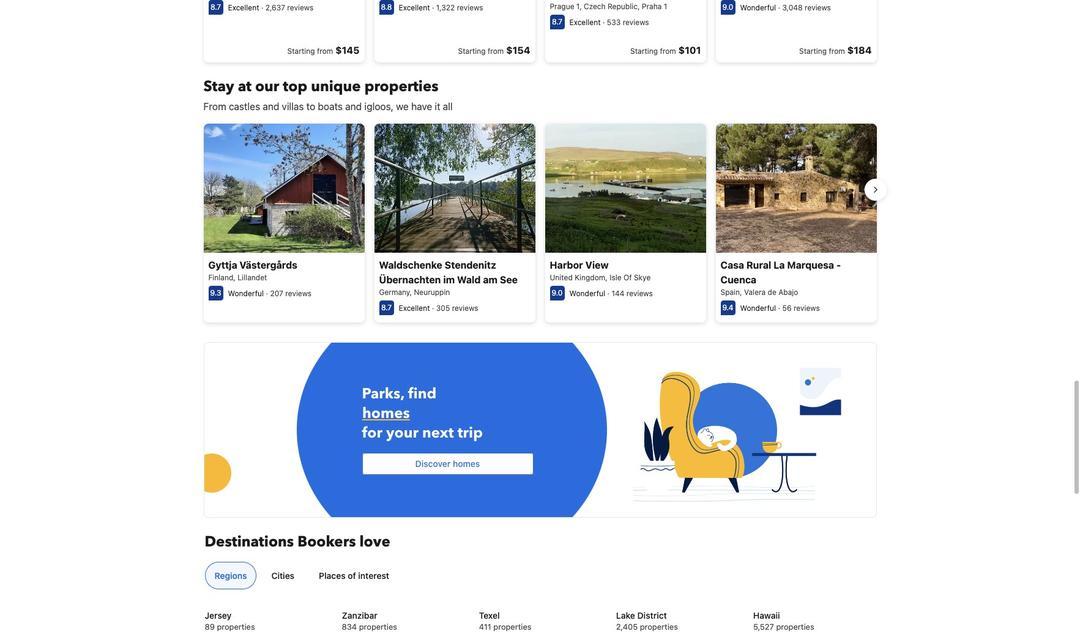 Task type: vqa. For each thing, say whether or not it's contained in the screenshot.
Places of interest
yes



Task type: locate. For each thing, give the bounding box(es) containing it.
excellent
[[228, 3, 259, 12], [399, 3, 430, 12], [570, 18, 601, 27], [399, 303, 430, 313]]

2 starting from the left
[[458, 47, 486, 56]]

0 vertical spatial 9.0 element
[[721, 0, 735, 15]]

1 from from the left
[[317, 47, 333, 56]]

tab list
[[200, 562, 876, 590]]

excellent for excellent · 2,637 reviews
[[228, 3, 259, 12]]

from left $101
[[660, 47, 676, 56]]

reviews right 305
[[452, 303, 478, 313]]

homes
[[362, 404, 410, 424], [453, 459, 480, 469]]

1 horizontal spatial 8.7
[[381, 303, 392, 312]]

wonderful down kingdom,
[[570, 289, 605, 298]]

1 vertical spatial 8.7
[[552, 17, 563, 26]]

excellent element
[[228, 3, 259, 12], [399, 3, 430, 12], [570, 18, 601, 27], [399, 303, 430, 313]]

from left $154
[[488, 47, 504, 56]]

8.7 for excellent · 533 reviews
[[552, 17, 563, 26]]

district
[[637, 610, 667, 621]]

wonderful down valera
[[740, 303, 776, 313]]

8.7 element left excellent · 2,637 reviews
[[208, 0, 223, 15]]

0 horizontal spatial 9.0 element
[[550, 286, 565, 300]]

2,405
[[616, 622, 638, 632]]

2 horizontal spatial 8.7
[[552, 17, 563, 26]]

wonderful for gyttja västergårds
[[228, 289, 264, 298]]

texel 411 properties
[[479, 610, 532, 632]]

reviews right 207
[[285, 289, 312, 298]]

9.3 element
[[208, 286, 223, 300]]

1 horizontal spatial 8.7 element
[[379, 300, 394, 315]]

wonderful down lillandet
[[228, 289, 264, 298]]

texel link
[[479, 610, 601, 622]]

8.7 element for excellent · 533 reviews
[[550, 15, 565, 30]]

reviews right 1,322
[[457, 3, 483, 12]]

properties inside texel 411 properties
[[494, 622, 532, 632]]

interest
[[358, 571, 389, 581]]

properties inside jersey 89 properties
[[217, 622, 255, 632]]

0 horizontal spatial 9.0
[[552, 288, 563, 297]]

excellent element down the neuruppin
[[399, 303, 430, 313]]

republic,
[[608, 2, 640, 11]]

excellent left 2,637
[[228, 3, 259, 12]]

from inside the starting from $154
[[488, 47, 504, 56]]

2 from from the left
[[488, 47, 504, 56]]

de
[[768, 287, 777, 297]]

excellent down the neuruppin
[[399, 303, 430, 313]]

excellent element for excellent · 305 reviews
[[399, 303, 430, 313]]

5,527
[[753, 622, 774, 632]]

2,637
[[266, 3, 285, 12]]

starting inside the starting from $154
[[458, 47, 486, 56]]

1,
[[576, 2, 582, 11]]

· left 1,322
[[432, 3, 434, 12]]

0 horizontal spatial and
[[263, 101, 279, 112]]

am
[[483, 274, 498, 285]]

excellent element for excellent · 533 reviews
[[570, 18, 601, 27]]

9.0
[[723, 3, 733, 12], [552, 288, 563, 297]]

2 and from the left
[[345, 101, 362, 112]]

bookers
[[298, 532, 356, 552]]

properties down hawaii
[[776, 622, 814, 632]]

reviews right 2,637
[[287, 3, 314, 12]]

love
[[360, 532, 390, 552]]

wonderful element down lillandet
[[228, 289, 264, 298]]

reviews right 56
[[794, 303, 820, 313]]

västergårds
[[240, 259, 297, 270]]

jersey
[[205, 610, 232, 621]]

· left 207
[[266, 289, 268, 298]]

3 from from the left
[[660, 47, 676, 56]]

united
[[550, 273, 573, 282]]

starting inside starting from $101
[[630, 47, 658, 56]]

skye
[[634, 273, 651, 282]]

rural
[[747, 259, 771, 270]]

· left 305
[[432, 303, 434, 313]]

wonderful for casa rural la marquesa - cuenca
[[740, 303, 776, 313]]

and
[[263, 101, 279, 112], [345, 101, 362, 112]]

$145
[[336, 45, 360, 56]]

casa rural la marquesa - cuenca spain, valera de abajo
[[721, 259, 841, 297]]

from inside starting from $184
[[829, 47, 845, 56]]

9.0 element for wonderful · 3,048 reviews
[[721, 0, 735, 15]]

region
[[194, 119, 887, 327]]

properties down district
[[640, 622, 678, 632]]

9.0 element down the united
[[550, 286, 565, 300]]

prague
[[550, 2, 574, 11]]

8.7 element
[[208, 0, 223, 15], [550, 15, 565, 30], [379, 300, 394, 315]]

from
[[317, 47, 333, 56], [488, 47, 504, 56], [660, 47, 676, 56], [829, 47, 845, 56]]

9.4
[[722, 303, 734, 312]]

places of interest button
[[309, 562, 399, 590]]

$184
[[848, 45, 872, 56]]

reviews
[[287, 3, 314, 12], [457, 3, 483, 12], [805, 3, 831, 12], [623, 18, 649, 27], [285, 289, 312, 298], [627, 289, 653, 298], [452, 303, 478, 313], [794, 303, 820, 313]]

unique
[[311, 77, 361, 97]]

starting down excellent · 533 reviews on the top
[[630, 47, 658, 56]]

tab list containing regions
[[200, 562, 876, 590]]

wonderful · 56 reviews
[[740, 303, 820, 313]]

castles
[[229, 101, 260, 112]]

reviews down republic,
[[623, 18, 649, 27]]

· for 305
[[432, 303, 434, 313]]

· for 3,048
[[778, 3, 780, 12]]

· for 533
[[603, 18, 605, 27]]

starting from $154
[[458, 45, 530, 56]]

2 vertical spatial 8.7
[[381, 303, 392, 312]]

excellent element left 2,637
[[228, 3, 259, 12]]

0 horizontal spatial 8.7 element
[[208, 0, 223, 15]]

jersey link
[[205, 610, 327, 622]]

reviews right 3,048
[[805, 3, 831, 12]]

8.7 for excellent · 305 reviews
[[381, 303, 392, 312]]

and down the our
[[263, 101, 279, 112]]

wonderful element
[[740, 3, 776, 12], [228, 289, 264, 298], [570, 289, 605, 298], [740, 303, 776, 313]]

0 horizontal spatial homes
[[362, 404, 410, 424]]

excellent right 8.8 element
[[399, 3, 430, 12]]

properties inside hawaii 5,527 properties
[[776, 622, 814, 632]]

excellent down 1,
[[570, 18, 601, 27]]

starting inside starting from $184
[[799, 47, 827, 56]]

1
[[664, 2, 667, 11]]

to
[[306, 101, 315, 112]]

of
[[348, 571, 356, 581]]

isle
[[610, 273, 622, 282]]

main content
[[192, 0, 887, 569]]

9.0 element
[[721, 0, 735, 15], [550, 286, 565, 300]]

starting from $145
[[287, 45, 360, 56]]

1 horizontal spatial and
[[345, 101, 362, 112]]

starting up top
[[287, 47, 315, 56]]

stay
[[204, 77, 234, 97]]

properties for jersey
[[217, 622, 255, 632]]

properties for texel
[[494, 622, 532, 632]]

have
[[411, 101, 432, 112]]

· left 3,048
[[778, 3, 780, 12]]

properties down "texel"
[[494, 622, 532, 632]]

0 vertical spatial homes
[[362, 404, 410, 424]]

· left 144 in the top of the page
[[607, 289, 610, 298]]

reviews for excellent · 533 reviews
[[623, 18, 649, 27]]

3 starting from the left
[[630, 47, 658, 56]]

gyttja
[[208, 259, 237, 270]]

from inside starting from $101
[[660, 47, 676, 56]]

0 horizontal spatial 8.7
[[210, 3, 221, 12]]

starting
[[287, 47, 315, 56], [458, 47, 486, 56], [630, 47, 658, 56], [799, 47, 827, 56]]

reviews for wonderful · 3,048 reviews
[[805, 3, 831, 12]]

lake
[[616, 610, 635, 621]]

from
[[204, 101, 226, 112]]

waldschenke stendenitz übernachten im wald am see germany, neuruppin
[[379, 259, 518, 297]]

8.7 down the germany,
[[381, 303, 392, 312]]

starting for $184
[[799, 47, 827, 56]]

starting inside starting from $145
[[287, 47, 315, 56]]

harbor
[[550, 259, 583, 270]]

4 starting from the left
[[799, 47, 827, 56]]

· left 56
[[778, 303, 780, 313]]

wonderful element down valera
[[740, 303, 776, 313]]

wonderful · 207 reviews
[[228, 289, 312, 298]]

from left $145
[[317, 47, 333, 56]]

207
[[270, 289, 283, 298]]

9.0 element left the wonderful · 3,048 reviews
[[721, 0, 735, 15]]

praha
[[642, 2, 662, 11]]

144
[[612, 289, 625, 298]]

excellent for excellent · 533 reviews
[[570, 18, 601, 27]]

9.0 element for wonderful · 144 reviews
[[550, 286, 565, 300]]

properties for zanzibar
[[359, 622, 397, 632]]

1 vertical spatial 9.0 element
[[550, 286, 565, 300]]

starting left $184
[[799, 47, 827, 56]]

excellent · 2,637 reviews
[[228, 3, 314, 12]]

from for $184
[[829, 47, 845, 56]]

from left $184
[[829, 47, 845, 56]]

places of interest
[[319, 571, 389, 581]]

zanzibar link
[[342, 610, 464, 622]]

reviews for wonderful · 144 reviews
[[627, 289, 653, 298]]

$101
[[679, 45, 701, 56]]

· for 207
[[266, 289, 268, 298]]

properties up we in the top left of the page
[[365, 77, 439, 97]]

1 horizontal spatial 9.0 element
[[721, 0, 735, 15]]

0 vertical spatial 9.0
[[723, 3, 733, 12]]

excellent · 533 reviews
[[570, 18, 649, 27]]

from inside starting from $145
[[317, 47, 333, 56]]

im
[[443, 274, 455, 285]]

8.7 inside 'region'
[[381, 303, 392, 312]]

wonderful element for gyttja västergårds
[[228, 289, 264, 298]]

lake district 2,405 properties
[[616, 610, 678, 632]]

excellent element right 8.8 element
[[399, 3, 430, 12]]

4 from from the left
[[829, 47, 845, 56]]

properties
[[365, 77, 439, 97], [217, 622, 255, 632], [359, 622, 397, 632], [494, 622, 532, 632], [640, 622, 678, 632], [776, 622, 814, 632]]

all
[[443, 101, 453, 112]]

8.7 left excellent · 2,637 reviews
[[210, 3, 221, 12]]

properties down the jersey on the bottom
[[217, 622, 255, 632]]

starting from $101
[[630, 45, 701, 56]]

9.4 element
[[721, 300, 735, 315]]

0 vertical spatial 8.7
[[210, 3, 221, 12]]

cuenca
[[721, 274, 757, 285]]

8.7 down prague on the right top of the page
[[552, 17, 563, 26]]

8.7 element down the germany,
[[379, 300, 394, 315]]

reviews for wonderful · 56 reviews
[[794, 303, 820, 313]]

reviews for excellent · 1,322 reviews
[[457, 3, 483, 12]]

hawaii link
[[753, 610, 875, 622]]

8.7 element down prague on the right top of the page
[[550, 15, 565, 30]]

9.0 down the united
[[552, 288, 563, 297]]

zanzibar
[[342, 610, 377, 621]]

wonderful element left 3,048
[[740, 3, 776, 12]]

wonderful element for harbor view
[[570, 289, 605, 298]]

hawaii 5,527 properties
[[753, 610, 814, 632]]

1 starting from the left
[[287, 47, 315, 56]]

wonderful element down kingdom,
[[570, 289, 605, 298]]

from for $154
[[488, 47, 504, 56]]

1 horizontal spatial homes
[[453, 459, 480, 469]]

reviews down skye
[[627, 289, 653, 298]]

starting for $101
[[630, 47, 658, 56]]

casa
[[721, 259, 744, 270]]

properties down zanzibar
[[359, 622, 397, 632]]

· left 533
[[603, 18, 605, 27]]

9.0 left the wonderful · 3,048 reviews
[[723, 3, 733, 12]]

1 vertical spatial 9.0
[[552, 288, 563, 297]]

· left 2,637
[[261, 3, 263, 12]]

wald
[[457, 274, 481, 285]]

9.3
[[210, 288, 221, 297]]

properties inside zanzibar 834 properties
[[359, 622, 397, 632]]

excellent element down 1,
[[570, 18, 601, 27]]

starting left $154
[[458, 47, 486, 56]]

· for 144
[[607, 289, 610, 298]]

89
[[205, 622, 215, 632]]

lake district link
[[616, 610, 738, 622]]

2 horizontal spatial 8.7 element
[[550, 15, 565, 30]]

and right boats
[[345, 101, 362, 112]]

1 horizontal spatial 9.0
[[723, 3, 733, 12]]



Task type: describe. For each thing, give the bounding box(es) containing it.
your
[[386, 423, 419, 443]]

trip
[[458, 423, 483, 443]]

excellent · 1,322 reviews
[[399, 3, 483, 12]]

excellent element for excellent · 1,322 reviews
[[399, 3, 430, 12]]

reviews for excellent · 305 reviews
[[452, 303, 478, 313]]

wonderful left 3,048
[[740, 3, 776, 12]]

parks,
[[362, 384, 404, 404]]

we
[[396, 101, 409, 112]]

at
[[238, 77, 252, 97]]

wonderful element for casa rural la marquesa - cuenca
[[740, 303, 776, 313]]

834
[[342, 622, 357, 632]]

8.7 element for excellent · 2,637 reviews
[[208, 0, 223, 15]]

1 vertical spatial homes
[[453, 459, 480, 469]]

8.8
[[381, 3, 392, 12]]

for
[[362, 423, 382, 443]]

of
[[624, 273, 632, 282]]

zanzibar 834 properties
[[342, 610, 397, 632]]

wonderful · 3,048 reviews
[[740, 3, 831, 12]]

prague 1, czech republic, praha 1
[[550, 2, 667, 11]]

8.8 element
[[379, 0, 394, 15]]

305
[[436, 303, 450, 313]]

properties inside stay at our top unique properties from castles and villas to boats and igloos, we have it all
[[365, 77, 439, 97]]

marquesa
[[787, 259, 834, 270]]

la
[[774, 259, 785, 270]]

kingdom,
[[575, 273, 608, 282]]

from for $101
[[660, 47, 676, 56]]

regions
[[215, 571, 247, 581]]

56
[[782, 303, 792, 313]]

starting for $154
[[458, 47, 486, 56]]

next
[[422, 423, 454, 443]]

8.7 for excellent · 2,637 reviews
[[210, 3, 221, 12]]

destinations bookers love
[[205, 532, 390, 552]]

places
[[319, 571, 346, 581]]

stendenitz
[[445, 259, 496, 270]]

villas
[[282, 101, 304, 112]]

properties for hawaii
[[776, 622, 814, 632]]

· for 1,322
[[432, 3, 434, 12]]

wonderful · 144 reviews
[[570, 289, 653, 298]]

igloos,
[[364, 101, 394, 112]]

lillandet
[[238, 273, 267, 282]]

· for 56
[[778, 303, 780, 313]]

find
[[408, 384, 437, 404]]

1,322
[[436, 3, 455, 12]]

our
[[255, 77, 279, 97]]

germany,
[[379, 287, 412, 297]]

jersey 89 properties
[[205, 610, 255, 632]]

gyttja västergårds finland, lillandet
[[208, 259, 297, 282]]

wonderful for harbor view
[[570, 289, 605, 298]]

8.7 element for excellent · 305 reviews
[[379, 300, 394, 315]]

stay at our top unique properties from castles and villas to boats and igloos, we have it all
[[204, 77, 453, 112]]

3,048
[[782, 3, 803, 12]]

excellent for excellent · 305 reviews
[[399, 303, 430, 313]]

· for 2,637
[[261, 3, 263, 12]]

reviews for excellent · 2,637 reviews
[[287, 3, 314, 12]]

homes inside parks, find homes for your next trip
[[362, 404, 410, 424]]

starting from $184
[[799, 45, 872, 56]]

reviews for wonderful · 207 reviews
[[285, 289, 312, 298]]

properties inside lake district 2,405 properties
[[640, 622, 678, 632]]

1 and from the left
[[263, 101, 279, 112]]

cities
[[271, 571, 294, 581]]

from for $145
[[317, 47, 333, 56]]

excellent · 305 reviews
[[399, 303, 478, 313]]

hawaii
[[753, 610, 780, 621]]

abajo
[[779, 287, 798, 297]]

533
[[607, 18, 621, 27]]

9.0 for wonderful · 144 reviews
[[552, 288, 563, 297]]

discover homes
[[415, 459, 480, 469]]

-
[[837, 259, 841, 270]]

excellent element for excellent · 2,637 reviews
[[228, 3, 259, 12]]

9.0 for wonderful · 3,048 reviews
[[723, 3, 733, 12]]

valera
[[744, 287, 766, 297]]

view
[[586, 259, 609, 270]]

discover
[[415, 459, 451, 469]]

parks, find homes for your next trip
[[362, 384, 483, 443]]

waldschenke
[[379, 259, 442, 270]]

starting for $145
[[287, 47, 315, 56]]

main content containing stay at our top unique properties
[[192, 0, 887, 569]]

übernachten
[[379, 274, 441, 285]]

see
[[500, 274, 518, 285]]

it
[[435, 101, 440, 112]]

411
[[479, 622, 491, 632]]

top
[[283, 77, 307, 97]]

$154
[[506, 45, 530, 56]]

texel
[[479, 610, 500, 621]]

destinations
[[205, 532, 294, 552]]

region containing gyttja västergårds
[[194, 119, 887, 327]]

excellent for excellent · 1,322 reviews
[[399, 3, 430, 12]]

czech
[[584, 2, 606, 11]]

finland,
[[208, 273, 236, 282]]

neuruppin
[[414, 287, 450, 297]]



